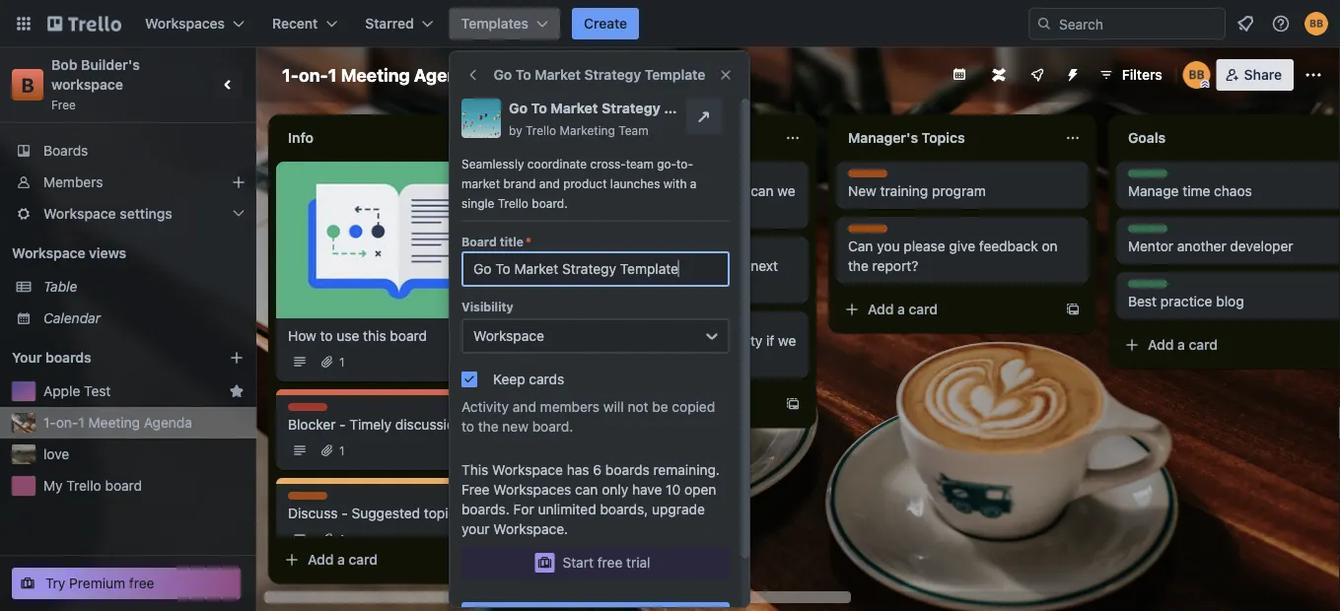 Task type: locate. For each thing, give the bounding box(es) containing it.
add down report? at top
[[868, 301, 894, 318]]

0 vertical spatial 1-on-1 meeting agenda
[[282, 64, 479, 85]]

team member's topics
[[568, 130, 721, 146]]

goal best practice blog
[[1129, 281, 1245, 310]]

template inside go to market strategy template by trello marketing team
[[664, 100, 727, 116]]

card down report? at top
[[909, 301, 938, 318]]

a down practice
[[1178, 337, 1186, 353]]

boards link
[[0, 135, 257, 167]]

add a card button down can you please give feedback on the report? link on the top
[[837, 294, 1058, 326]]

board. down members
[[533, 419, 574, 435]]

coordinate
[[528, 157, 587, 171]]

0 horizontal spatial on-
[[56, 415, 78, 431]]

1 horizontal spatial create from template… image
[[785, 397, 801, 412]]

1 down blocker blocker - timely discussion (#4) on the bottom of the page
[[339, 444, 345, 458]]

blocker for blocker
[[288, 405, 331, 418]]

calendar power-up image
[[952, 66, 968, 82]]

1 color: green, title: "goal" element from the top
[[1129, 170, 1168, 185]]

0 vertical spatial to
[[516, 67, 532, 83]]

color: green, title: "goal" element down "mentor" at right top
[[1129, 280, 1168, 295]]

team up cross- in the left of the page
[[568, 130, 604, 146]]

agenda up love link
[[144, 415, 192, 431]]

add for info
[[308, 552, 334, 568]]

add
[[868, 301, 894, 318], [1149, 337, 1175, 353], [588, 396, 614, 412], [308, 552, 334, 568]]

1 board. from the top
[[532, 196, 568, 210]]

1-on-1 meeting agenda down starred
[[282, 64, 479, 85]]

1 horizontal spatial color: red, title: "blocker" element
[[568, 170, 611, 185]]

a left not at bottom left
[[618, 396, 625, 412]]

board
[[598, 67, 636, 83], [462, 235, 497, 249]]

color: green, title: "goal" element
[[1129, 170, 1168, 185], [1129, 225, 1168, 240], [1129, 280, 1168, 295]]

free inside this workspace has 6 boards remaining. free workspaces can only have 10 open boards. for unlimited boards, upgrade your workspace.
[[462, 482, 490, 498]]

team inside seamlessly coordinate cross-team go-to- market brand and product launches with a single trello board.
[[626, 157, 654, 171]]

color: red, title: "blocker" element left the timely at the left bottom
[[288, 404, 331, 418]]

0 horizontal spatial topics
[[678, 130, 721, 146]]

1 horizontal spatial and
[[539, 177, 560, 190]]

we right how
[[778, 183, 796, 199]]

0 vertical spatial on
[[685, 183, 700, 199]]

free left trial
[[598, 555, 623, 571]]

blocker
[[568, 171, 611, 185], [288, 405, 331, 418], [288, 417, 336, 433]]

can for remaining.
[[575, 482, 598, 498]]

workspace up the table
[[12, 245, 85, 261]]

1 horizontal spatial free
[[598, 555, 623, 571]]

workspaces up workspace navigation collapse icon
[[145, 15, 225, 32]]

add a card button down suggested
[[276, 545, 497, 576]]

1 horizontal spatial workspaces
[[494, 482, 572, 498]]

go to market strategy template by trello marketing team
[[509, 100, 727, 137]]

2 vertical spatial color: green, title: "goal" element
[[1129, 280, 1168, 295]]

color: orange, title: "discuss" element for drafted
[[568, 245, 613, 260]]

add a card button down 'blog'
[[1117, 330, 1338, 361]]

2 board. from the top
[[533, 419, 574, 435]]

table
[[43, 279, 77, 295]]

workspace down members
[[43, 206, 116, 222]]

boards
[[45, 350, 91, 366], [606, 462, 650, 479]]

and
[[539, 177, 560, 190], [513, 399, 537, 415]]

0 vertical spatial boards
[[45, 350, 91, 366]]

to left use
[[320, 328, 333, 344]]

create
[[584, 15, 628, 32]]

go inside go to market strategy template by trello marketing team
[[509, 100, 528, 116]]

and down "coordinate"
[[539, 177, 560, 190]]

on
[[685, 183, 700, 199], [1043, 238, 1058, 255]]

add a card button for manager's topics
[[837, 294, 1058, 326]]

0 horizontal spatial workspaces
[[145, 15, 225, 32]]

the
[[727, 258, 747, 274], [849, 258, 869, 274], [478, 419, 499, 435]]

on-
[[299, 64, 328, 85], [56, 415, 78, 431]]

0 vertical spatial agenda
[[414, 64, 479, 85]]

filters button
[[1093, 59, 1169, 91]]

add a card down report? at top
[[868, 301, 938, 318]]

forward?
[[607, 203, 662, 219]]

team down go to market strategy template link
[[619, 123, 649, 137]]

meeting
[[341, 64, 410, 85], [88, 415, 140, 431]]

we inside blocker the team is stuck on x, how can we move forward?
[[778, 183, 796, 199]]

topic
[[424, 506, 456, 522]]

team inside go to market strategy template by trello marketing team
[[619, 123, 649, 137]]

1 vertical spatial board
[[105, 478, 142, 494]]

back to home image
[[47, 8, 121, 39]]

discuss inside discuss i think we can improve velocity if we make some tooling changes.
[[568, 321, 613, 334]]

to inside activity and members will not be copied to the new board.
[[462, 419, 475, 435]]

0 vertical spatial meeting
[[341, 64, 410, 85]]

my
[[645, 258, 664, 274]]

by
[[509, 123, 523, 137]]

1 vertical spatial to
[[462, 419, 475, 435]]

0 vertical spatial team
[[626, 157, 654, 171]]

add left not at bottom left
[[588, 396, 614, 412]]

0 horizontal spatial agenda
[[144, 415, 192, 431]]

1 topics from the left
[[678, 130, 721, 146]]

1 horizontal spatial on-
[[299, 64, 328, 85]]

topics up discuss new training program
[[922, 130, 966, 146]]

0 vertical spatial board
[[598, 67, 636, 83]]

market for go to market strategy template by trello marketing team
[[551, 100, 599, 116]]

1 horizontal spatial 1-on-1 meeting agenda
[[282, 64, 479, 85]]

1 vertical spatial template
[[664, 100, 727, 116]]

1 vertical spatial go
[[509, 100, 528, 116]]

can inside blocker the team is stuck on x, how can we move forward?
[[751, 183, 774, 199]]

0 vertical spatial color: green, title: "goal" element
[[1129, 170, 1168, 185]]

- for blocker
[[340, 417, 346, 433]]

1 down apple test
[[78, 415, 85, 431]]

agenda left "star or unstar board" 'image'
[[414, 64, 479, 85]]

0 vertical spatial workspaces
[[145, 15, 225, 32]]

1 horizontal spatial boards
[[606, 462, 650, 479]]

workspace down visibility
[[474, 328, 545, 344]]

1- inside 1-on-1 meeting agenda link
[[43, 415, 56, 431]]

0 vertical spatial 1-
[[282, 64, 299, 85]]

goal down "mentor" at right top
[[1129, 281, 1155, 295]]

have
[[632, 482, 662, 498]]

0 vertical spatial can
[[751, 183, 774, 199]]

the down activity
[[478, 419, 499, 435]]

make
[[568, 353, 602, 369]]

can inside this workspace has 6 boards remaining. free workspaces can only have 10 open boards. for unlimited boards, upgrade your workspace.
[[575, 482, 598, 498]]

2 color: green, title: "goal" element from the top
[[1129, 225, 1168, 240]]

can up some
[[633, 333, 655, 349]]

2 vertical spatial can
[[575, 482, 598, 498]]

for
[[705, 258, 723, 274]]

keep cards
[[493, 372, 565, 388]]

0 vertical spatial board.
[[532, 196, 568, 210]]

my trello board
[[43, 478, 142, 494]]

1 horizontal spatial 1-
[[282, 64, 299, 85]]

0 vertical spatial to
[[320, 328, 333, 344]]

add a card button
[[837, 294, 1058, 326], [1117, 330, 1338, 361], [557, 389, 778, 420], [276, 545, 497, 576]]

workspace for workspace
[[474, 328, 545, 344]]

share
[[1245, 67, 1283, 83]]

add a card down some
[[588, 396, 658, 412]]

1 vertical spatial agenda
[[144, 415, 192, 431]]

0 horizontal spatial meeting
[[88, 415, 140, 431]]

cross-
[[591, 157, 626, 171]]

the right for
[[727, 258, 747, 274]]

new
[[503, 419, 529, 435]]

templates button
[[450, 8, 560, 39]]

i
[[568, 333, 572, 349]]

1- up "love"
[[43, 415, 56, 431]]

1 horizontal spatial topics
[[922, 130, 966, 146]]

1 horizontal spatial agenda
[[414, 64, 479, 85]]

on- down apple
[[56, 415, 78, 431]]

goal inside goal manage time chaos
[[1129, 171, 1155, 185]]

board down love link
[[105, 478, 142, 494]]

0 vertical spatial board
[[390, 328, 427, 344]]

workspace up for
[[492, 462, 563, 479]]

meeting down test
[[88, 415, 140, 431]]

best
[[1129, 294, 1157, 310]]

color: green, title: "goal" element for manage
[[1129, 170, 1168, 185]]

0 vertical spatial goal
[[1129, 171, 1155, 185]]

on left x,
[[685, 183, 700, 199]]

color: orange, title: "discuss" element up make
[[568, 320, 613, 334]]

team up launches
[[626, 157, 654, 171]]

0 horizontal spatial free
[[51, 98, 76, 111]]

board inside "link"
[[598, 67, 636, 83]]

some
[[606, 353, 641, 369]]

your boards
[[12, 350, 91, 366]]

0 horizontal spatial to
[[320, 328, 333, 344]]

0 horizontal spatial board
[[462, 235, 497, 249]]

discuss inside discuss i've drafted my goals for the next few months. any feedback?
[[568, 246, 613, 260]]

board left title
[[462, 235, 497, 249]]

0 vertical spatial and
[[539, 177, 560, 190]]

Team Member's Topics text field
[[557, 122, 774, 154]]

market inside go to market strategy template by trello marketing team
[[551, 100, 599, 116]]

1 horizontal spatial board
[[390, 328, 427, 344]]

0 vertical spatial free
[[51, 98, 76, 111]]

0 horizontal spatial 1-
[[43, 415, 56, 431]]

0 horizontal spatial and
[[513, 399, 537, 415]]

1 vertical spatial 1-
[[43, 415, 56, 431]]

color: red, title: "blocker" element
[[568, 170, 611, 185], [288, 404, 331, 418]]

team
[[619, 123, 649, 137], [568, 130, 604, 146]]

create from template… image
[[1066, 302, 1081, 318], [785, 397, 801, 412], [505, 553, 521, 568]]

3 goal from the top
[[1129, 281, 1155, 295]]

0 horizontal spatial on
[[685, 183, 700, 199]]

add a card down practice
[[1149, 337, 1219, 353]]

2 horizontal spatial can
[[751, 183, 774, 199]]

color: orange, title: "discuss" element
[[849, 170, 893, 185], [849, 225, 893, 240], [568, 245, 613, 260], [568, 320, 613, 334], [288, 492, 333, 507]]

team
[[626, 157, 654, 171], [596, 183, 628, 199]]

template up team member's topics 'text box'
[[664, 100, 727, 116]]

add down best
[[1149, 337, 1175, 353]]

2 topics from the left
[[922, 130, 966, 146]]

unlimited
[[538, 502, 597, 518]]

discuss new training program
[[849, 171, 986, 199]]

1- down recent
[[282, 64, 299, 85]]

template for go to market strategy template
[[645, 67, 706, 83]]

starred icon image
[[229, 384, 245, 400]]

1-on-1 meeting agenda down 'apple test' link
[[43, 415, 192, 431]]

discuss for new
[[849, 171, 893, 185]]

b link
[[12, 69, 43, 101]]

discuss i think we can improve velocity if we make some tooling changes.
[[568, 321, 797, 369]]

can for on
[[751, 183, 774, 199]]

settings
[[120, 206, 173, 222]]

show menu image
[[1304, 65, 1324, 85]]

goal inside goal mentor another developer
[[1129, 226, 1155, 240]]

0 vertical spatial market
[[535, 67, 581, 83]]

meeting down starred
[[341, 64, 410, 85]]

copied
[[672, 399, 716, 415]]

0 vertical spatial color: red, title: "blocker" element
[[568, 170, 611, 185]]

1 vertical spatial trello
[[498, 196, 529, 210]]

1 vertical spatial board
[[462, 235, 497, 249]]

can right how
[[751, 183, 774, 199]]

board. left the
[[532, 196, 568, 210]]

color: red, title: "blocker" element up the move
[[568, 170, 611, 185]]

agenda
[[414, 64, 479, 85], [144, 415, 192, 431]]

please
[[904, 238, 946, 255]]

3 color: green, title: "goal" element from the top
[[1129, 280, 1168, 295]]

recent button
[[261, 8, 350, 39]]

free down this
[[462, 482, 490, 498]]

1 vertical spatial to
[[531, 100, 547, 116]]

love
[[43, 446, 69, 463]]

on inside "discuss can you please give feedback on the report?"
[[1043, 238, 1058, 255]]

and up new
[[513, 399, 537, 415]]

to inside how to use this board link
[[320, 328, 333, 344]]

goals
[[1129, 130, 1166, 146]]

can down 'has' in the left of the page
[[575, 482, 598, 498]]

tooling
[[645, 353, 688, 369]]

1 horizontal spatial to
[[462, 419, 475, 435]]

workspace
[[51, 76, 123, 93]]

1 down recent dropdown button
[[328, 64, 337, 85]]

1 vertical spatial team
[[596, 183, 628, 199]]

0 vertical spatial go
[[494, 67, 512, 83]]

color: green, title: "goal" element down "manage"
[[1129, 225, 1168, 240]]

seamlessly coordinate cross-team go-to- market brand and product launches with a single trello board.
[[462, 157, 697, 210]]

2 vertical spatial create from template… image
[[505, 553, 521, 568]]

1 vertical spatial can
[[633, 333, 655, 349]]

1 vertical spatial market
[[551, 100, 599, 116]]

0 vertical spatial strategy
[[585, 67, 642, 83]]

a down report? at top
[[898, 301, 906, 318]]

1 vertical spatial goal
[[1129, 226, 1155, 240]]

free
[[51, 98, 76, 111], [462, 482, 490, 498]]

1 vertical spatial create from template… image
[[785, 397, 801, 412]]

color: orange, title: "discuss" element up few
[[568, 245, 613, 260]]

trello
[[526, 123, 557, 137], [498, 196, 529, 210], [66, 478, 101, 494]]

0 horizontal spatial team
[[568, 130, 604, 146]]

to down 'workspace visible' icon
[[531, 100, 547, 116]]

how to use this board link
[[288, 327, 509, 346]]

2 horizontal spatial the
[[849, 258, 869, 274]]

test
[[84, 383, 111, 400]]

market up marketing
[[551, 100, 599, 116]]

1 vertical spatial workspaces
[[494, 482, 572, 498]]

goal down "manage"
[[1129, 226, 1155, 240]]

card for team member's topics
[[629, 396, 658, 412]]

discuss for discuss
[[288, 493, 333, 507]]

workspaces inside this workspace has 6 boards remaining. free workspaces can only have 10 open boards. for unlimited boards, upgrade your workspace.
[[494, 482, 572, 498]]

the inside activity and members will not be copied to the new board.
[[478, 419, 499, 435]]

discuss inside discuss new training program
[[849, 171, 893, 185]]

best practice blog link
[[1129, 292, 1341, 312]]

- left the timely at the left bottom
[[340, 417, 346, 433]]

strategy inside go to market strategy template by trello marketing team
[[602, 100, 661, 116]]

boards inside this workspace has 6 boards remaining. free workspaces can only have 10 open boards. for unlimited boards, upgrade your workspace.
[[606, 462, 650, 479]]

2 horizontal spatial create from template… image
[[1066, 302, 1081, 318]]

0 horizontal spatial free
[[129, 576, 154, 592]]

discuss can you please give feedback on the report?
[[849, 226, 1058, 274]]

1 vertical spatial on
[[1043, 238, 1058, 255]]

1 down discuss discuss - suggested topic (#3)
[[339, 533, 345, 547]]

confluence icon image
[[992, 68, 1006, 82]]

trello inside seamlessly coordinate cross-team go-to- market brand and product launches with a single trello board.
[[498, 196, 529, 210]]

workspaces
[[145, 15, 225, 32], [494, 482, 572, 498]]

upgrade
[[652, 502, 705, 518]]

return to previous screen image
[[466, 67, 482, 83]]

0 vertical spatial free
[[598, 555, 623, 571]]

boards up the only at the bottom of page
[[606, 462, 650, 479]]

strategy for go to market strategy template
[[585, 67, 642, 83]]

card for info
[[349, 552, 378, 568]]

add a card button down tooling
[[557, 389, 778, 420]]

goal inside goal best practice blog
[[1129, 281, 1155, 295]]

1 horizontal spatial free
[[462, 482, 490, 498]]

add for manager's topics
[[868, 301, 894, 318]]

trello right my
[[66, 478, 101, 494]]

card down practice
[[1190, 337, 1219, 353]]

goal down goals
[[1129, 171, 1155, 185]]

blocker blocker - timely discussion (#4)
[[288, 405, 494, 433]]

1 horizontal spatial team
[[619, 123, 649, 137]]

workspaces up for
[[494, 482, 572, 498]]

stuck
[[646, 183, 681, 199]]

1 horizontal spatial meeting
[[341, 64, 410, 85]]

the down can
[[849, 258, 869, 274]]

discuss for can
[[849, 226, 893, 240]]

1 vertical spatial board.
[[533, 419, 574, 435]]

will
[[604, 399, 624, 415]]

0 vertical spatial trello
[[526, 123, 557, 137]]

1 horizontal spatial on
[[1043, 238, 1058, 255]]

market right "star or unstar board" 'image'
[[535, 67, 581, 83]]

on right "feedback"
[[1043, 238, 1058, 255]]

a right 'with'
[[691, 177, 697, 190]]

filters
[[1123, 67, 1163, 83]]

2 goal from the top
[[1129, 226, 1155, 240]]

on- inside 1-on-1 meeting agenda link
[[56, 415, 78, 431]]

go for go to market strategy template by trello marketing team
[[509, 100, 528, 116]]

1 horizontal spatial can
[[633, 333, 655, 349]]

card right will
[[629, 396, 658, 412]]

workspace settings
[[43, 206, 173, 222]]

boards up apple
[[45, 350, 91, 366]]

free down workspace
[[51, 98, 76, 111]]

star or unstar board image
[[501, 67, 517, 83]]

free right premium
[[129, 576, 154, 592]]

color: red, title: "blocker" element for blocker - timely discussion (#4)
[[288, 404, 331, 418]]

0 vertical spatial create from template… image
[[1066, 302, 1081, 318]]

be
[[653, 399, 669, 415]]

0 horizontal spatial can
[[575, 482, 598, 498]]

use
[[337, 328, 360, 344]]

to left 'workspace visible' icon
[[516, 67, 532, 83]]

a down discuss discuss - suggested topic (#3)
[[338, 552, 345, 568]]

meeting inside board name text box
[[341, 64, 410, 85]]

market
[[462, 177, 500, 190]]

to down activity
[[462, 419, 475, 435]]

open information menu image
[[1272, 14, 1292, 34]]

color: orange, title: "discuss" element down manager's
[[849, 170, 893, 185]]

0 notifications image
[[1234, 12, 1258, 36]]

i think we can improve velocity if we make some tooling changes. link
[[568, 332, 797, 371]]

blocker inside blocker the team is stuck on x, how can we move forward?
[[568, 171, 611, 185]]

add board image
[[229, 350, 245, 366]]

strategy up member's
[[602, 100, 661, 116]]

0 horizontal spatial the
[[478, 419, 499, 435]]

None text field
[[462, 252, 730, 287]]

add down discuss discuss - suggested topic (#3)
[[308, 552, 334, 568]]

0 vertical spatial on-
[[299, 64, 328, 85]]

1 vertical spatial color: red, title: "blocker" element
[[288, 404, 331, 418]]

1 vertical spatial free
[[129, 576, 154, 592]]

workspace for workspace settings
[[43, 206, 116, 222]]

primary element
[[0, 0, 1341, 47]]

0 horizontal spatial color: red, title: "blocker" element
[[288, 404, 331, 418]]

1 vertical spatial -
[[342, 506, 348, 522]]

0 vertical spatial -
[[340, 417, 346, 433]]

blog
[[1217, 294, 1245, 310]]

1 vertical spatial boards
[[606, 462, 650, 479]]

discuss for i've
[[568, 246, 613, 260]]

strategy up go to market strategy template link
[[585, 67, 642, 83]]

topics up to- at the right of page
[[678, 130, 721, 146]]

- inside blocker blocker - timely discussion (#4)
[[340, 417, 346, 433]]

on- down recent dropdown button
[[299, 64, 328, 85]]

board. inside seamlessly coordinate cross-team go-to- market brand and product launches with a single trello board.
[[532, 196, 568, 210]]

board
[[390, 328, 427, 344], [105, 478, 142, 494]]

card down suggested
[[349, 552, 378, 568]]

create button
[[572, 8, 640, 39]]

0 horizontal spatial boards
[[45, 350, 91, 366]]

board for board
[[598, 67, 636, 83]]

add a card for manager's topics
[[868, 301, 938, 318]]

x,
[[704, 183, 717, 199]]

1 vertical spatial free
[[462, 482, 490, 498]]

board right this
[[390, 328, 427, 344]]

trello right by
[[526, 123, 557, 137]]

1 goal from the top
[[1129, 171, 1155, 185]]

discuss inside "discuss can you please give feedback on the report?"
[[849, 226, 893, 240]]

- left suggested
[[342, 506, 348, 522]]

new training program link
[[849, 182, 1078, 201]]

template for go to market strategy template by trello marketing team
[[664, 100, 727, 116]]

add a card down suggested
[[308, 552, 378, 568]]

create from template… image for can you please give feedback on the report?
[[1066, 302, 1081, 318]]

trello down 'brand'
[[498, 196, 529, 210]]

topics inside text box
[[922, 130, 966, 146]]

to inside go to market strategy template by trello marketing team
[[531, 100, 547, 116]]

1 horizontal spatial board
[[598, 67, 636, 83]]

starred
[[365, 15, 414, 32]]

power ups image
[[1030, 67, 1046, 83]]

go right the return to previous screen image on the left
[[494, 67, 512, 83]]

this member is an admin of this board. image
[[1202, 80, 1210, 89]]

1 vertical spatial color: green, title: "goal" element
[[1129, 225, 1168, 240]]

add a card button for info
[[276, 545, 497, 576]]

workspace inside 'workspace settings' dropdown button
[[43, 206, 116, 222]]

- inside discuss discuss - suggested topic (#3)
[[342, 506, 348, 522]]

new
[[849, 183, 877, 199]]

1 vertical spatial on-
[[56, 415, 78, 431]]

color: green, title: "goal" element down goals
[[1129, 170, 1168, 185]]

1 vertical spatial 1-on-1 meeting agenda
[[43, 415, 192, 431]]

to
[[516, 67, 532, 83], [531, 100, 547, 116]]

color: orange, title: "discuss" element down new
[[849, 225, 893, 240]]

board. inside activity and members will not be copied to the new board.
[[533, 419, 574, 435]]

agenda inside board name text box
[[414, 64, 479, 85]]

0 horizontal spatial board
[[105, 478, 142, 494]]

months.
[[595, 278, 647, 294]]

automation image
[[1058, 59, 1085, 87]]

card for manager's topics
[[909, 301, 938, 318]]

how to use this board
[[288, 328, 427, 344]]

1 vertical spatial strategy
[[602, 100, 661, 116]]

team left 'is'
[[596, 183, 628, 199]]



Task type: vqa. For each thing, say whether or not it's contained in the screenshot.
to do text field
no



Task type: describe. For each thing, give the bounding box(es) containing it.
training
[[881, 183, 929, 199]]

the team is stuck on x, how can we move forward? link
[[568, 182, 797, 221]]

1 inside board name text box
[[328, 64, 337, 85]]

workspace inside this workspace has 6 boards remaining. free workspaces can only have 10 open boards. for unlimited boards, upgrade your workspace.
[[492, 462, 563, 479]]

customize views image
[[658, 65, 678, 85]]

mentor
[[1129, 238, 1174, 255]]

this workspace has 6 boards remaining. free workspaces can only have 10 open boards. for unlimited boards, upgrade your workspace.
[[462, 462, 720, 538]]

we up some
[[611, 333, 629, 349]]

create from template… image for i've drafted my goals for the next few months. any feedback?
[[785, 397, 801, 412]]

the
[[568, 183, 593, 199]]

go for go to market strategy template
[[494, 67, 512, 83]]

start
[[563, 555, 594, 571]]

remaining.
[[654, 462, 720, 479]]

go to market strategy template
[[494, 67, 706, 83]]

think
[[576, 333, 607, 349]]

color: orange, title: "discuss" element left suggested
[[288, 492, 333, 507]]

workspace navigation collapse icon image
[[215, 71, 243, 99]]

try
[[45, 576, 66, 592]]

report?
[[873, 258, 919, 274]]

discuss discuss - suggested topic (#3)
[[288, 493, 487, 522]]

workspace for workspace views
[[12, 245, 85, 261]]

calendar
[[43, 310, 101, 327]]

suggested
[[352, 506, 420, 522]]

board link
[[564, 59, 648, 91]]

Manager's Topics text field
[[837, 122, 1054, 154]]

search image
[[1037, 16, 1053, 32]]

1 vertical spatial meeting
[[88, 415, 140, 431]]

a inside seamlessly coordinate cross-team go-to- market brand and product launches with a single trello board.
[[691, 177, 697, 190]]

switch to… image
[[14, 14, 34, 34]]

color: green, title: "goal" element for mentor
[[1129, 225, 1168, 240]]

Goals text field
[[1117, 122, 1334, 154]]

color: green, title: "goal" element for best
[[1129, 280, 1168, 295]]

trello inside go to market strategy template by trello marketing team
[[526, 123, 557, 137]]

the inside discuss i've drafted my goals for the next few months. any feedback?
[[727, 258, 747, 274]]

builder's
[[81, 57, 140, 73]]

close popover image
[[718, 67, 734, 83]]

has
[[567, 462, 590, 479]]

blocker the team is stuck on x, how can we move forward?
[[568, 171, 796, 219]]

topics inside 'text box'
[[678, 130, 721, 146]]

add a card for info
[[308, 552, 378, 568]]

the inside "discuss can you please give feedback on the report?"
[[849, 258, 869, 274]]

1- inside board name text box
[[282, 64, 299, 85]]

members
[[43, 174, 103, 190]]

with
[[664, 177, 687, 190]]

apple test
[[43, 383, 111, 400]]

seamlessly
[[462, 157, 524, 171]]

manage
[[1129, 183, 1180, 199]]

premium
[[69, 576, 125, 592]]

workspace visible image
[[536, 67, 552, 83]]

my
[[43, 478, 63, 494]]

market for go to market strategy template
[[535, 67, 581, 83]]

board for board title *
[[462, 235, 497, 249]]

few
[[568, 278, 591, 294]]

add a card button for team member's topics
[[557, 389, 778, 420]]

goal for best
[[1129, 281, 1155, 295]]

can
[[849, 238, 874, 255]]

give
[[950, 238, 976, 255]]

goal manage time chaos
[[1129, 171, 1253, 199]]

1-on-1 meeting agenda inside board name text box
[[282, 64, 479, 85]]

table link
[[43, 277, 245, 297]]

discuss for i
[[568, 321, 613, 334]]

improve
[[659, 333, 710, 349]]

(#4)
[[467, 417, 494, 433]]

on inside blocker the team is stuck on x, how can we move forward?
[[685, 183, 700, 199]]

free inside button
[[129, 576, 154, 592]]

we right if
[[779, 333, 797, 349]]

2 vertical spatial trello
[[66, 478, 101, 494]]

free inside bob builder's workspace free
[[51, 98, 76, 111]]

free inside button
[[598, 555, 623, 571]]

changes.
[[692, 353, 750, 369]]

a for team member's topics
[[618, 396, 625, 412]]

workspace.
[[494, 521, 569, 538]]

6
[[593, 462, 602, 479]]

open
[[685, 482, 717, 498]]

mentor another developer link
[[1129, 237, 1341, 257]]

activity and members will not be copied to the new board.
[[462, 399, 716, 435]]

single
[[462, 196, 495, 210]]

move
[[568, 203, 603, 219]]

discuss i've drafted my goals for the next few months. any feedback?
[[568, 246, 778, 294]]

to-
[[677, 157, 694, 171]]

i've drafted my goals for the next few months. any feedback? link
[[568, 257, 797, 296]]

how
[[721, 183, 747, 199]]

bob builder's workspace free
[[51, 57, 144, 111]]

add a card for team member's topics
[[588, 396, 658, 412]]

timely
[[350, 417, 392, 433]]

0 horizontal spatial create from template… image
[[505, 553, 521, 568]]

manage time chaos link
[[1129, 182, 1341, 201]]

boards,
[[600, 502, 649, 518]]

go to market strategy template link
[[509, 99, 727, 118]]

discussion
[[395, 417, 463, 433]]

trial
[[627, 555, 651, 571]]

and inside seamlessly coordinate cross-team go-to- market brand and product launches with a single trello board.
[[539, 177, 560, 190]]

this
[[462, 462, 489, 479]]

manager's
[[849, 130, 919, 146]]

on- inside board name text box
[[299, 64, 328, 85]]

bob builder (bobbuilder40) image
[[1305, 12, 1329, 36]]

bob
[[51, 57, 77, 73]]

strategy for go to market strategy template by trello marketing team
[[602, 100, 661, 116]]

color: orange, title: "discuss" element for think
[[568, 320, 613, 334]]

color: red, title: "blocker" element for the team is stuck on x, how can we move forward?
[[568, 170, 611, 185]]

how
[[288, 328, 317, 344]]

a for manager's topics
[[898, 301, 906, 318]]

member's
[[608, 130, 674, 146]]

workspace views
[[12, 245, 126, 261]]

apple
[[43, 383, 80, 400]]

team inside blocker the team is stuck on x, how can we move forward?
[[596, 183, 628, 199]]

share button
[[1217, 59, 1295, 91]]

goal for mentor
[[1129, 226, 1155, 240]]

- for discuss
[[342, 506, 348, 522]]

1 down use
[[339, 355, 345, 369]]

members
[[540, 399, 600, 415]]

1-on-1 meeting agenda link
[[43, 413, 245, 433]]

i've
[[568, 258, 591, 274]]

team inside 'text box'
[[568, 130, 604, 146]]

add for team member's topics
[[588, 396, 614, 412]]

0 horizontal spatial 1-on-1 meeting agenda
[[43, 415, 192, 431]]

drafted
[[594, 258, 641, 274]]

your boards with 4 items element
[[12, 346, 199, 370]]

can inside discuss i think we can improve velocity if we make some tooling changes.
[[633, 333, 655, 349]]

bob builder's workspace link
[[51, 57, 144, 93]]

color: orange, title: "discuss" element for you
[[849, 225, 893, 240]]

try premium free
[[45, 576, 154, 592]]

is
[[632, 183, 642, 199]]

keep
[[493, 372, 526, 388]]

bob builder (bobbuilder40) image
[[1184, 61, 1211, 89]]

color: orange, title: "discuss" element for training
[[849, 170, 893, 185]]

activity
[[462, 399, 509, 415]]

10
[[666, 482, 681, 498]]

goal for manage
[[1129, 171, 1155, 185]]

workspaces inside popup button
[[145, 15, 225, 32]]

workspace settings button
[[0, 198, 257, 230]]

time
[[1183, 183, 1211, 199]]

another
[[1178, 238, 1227, 255]]

Search field
[[1053, 9, 1226, 38]]

visibility
[[462, 300, 514, 314]]

not
[[628, 399, 649, 415]]

to for go to market strategy template
[[516, 67, 532, 83]]

a for info
[[338, 552, 345, 568]]

blocker for the
[[568, 171, 611, 185]]

chaos
[[1215, 183, 1253, 199]]

and inside activity and members will not be copied to the new board.
[[513, 399, 537, 415]]

to for go to market strategy template by trello marketing team
[[531, 100, 547, 116]]

Board name text field
[[272, 59, 489, 91]]

Info text field
[[276, 122, 493, 154]]

feedback?
[[678, 278, 744, 294]]



